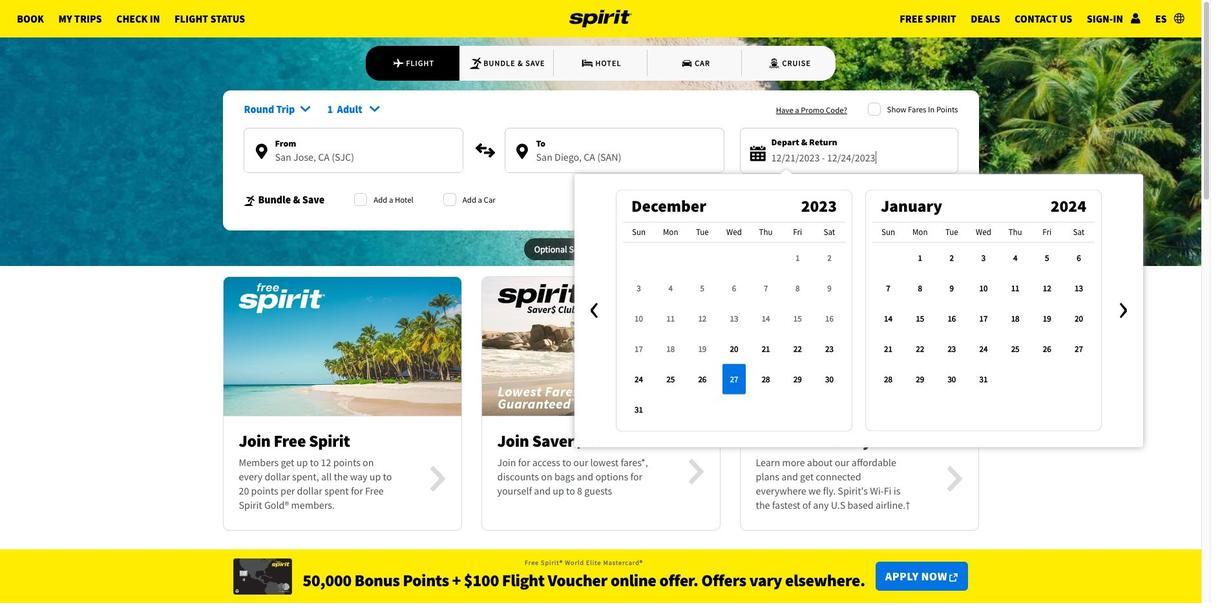 Task type: describe. For each thing, give the bounding box(es) containing it.
2 weekday element from the left
[[655, 222, 687, 242]]

swap airports image
[[475, 141, 496, 161]]

1 grid from the left
[[623, 222, 845, 425]]

enter city or airport text field for map marker alt image
[[244, 151, 463, 173]]

13 weekday element from the left
[[1031, 222, 1063, 242]]

external links may not meet accessibility requirements. image
[[950, 574, 958, 583]]

vacation icon image
[[470, 57, 483, 70]]

car icon image
[[681, 57, 694, 70]]

map marker alt image
[[517, 144, 528, 160]]

wifi image image
[[741, 270, 979, 423]]

dates field
[[772, 149, 948, 166]]

bundle and save icon image
[[243, 195, 256, 207]]

4 weekday element from the left
[[718, 222, 750, 242]]

7 weekday element from the left
[[814, 222, 845, 242]]

2 grid from the left
[[873, 222, 1095, 394]]

1 weekday element from the left
[[623, 222, 655, 242]]

calendar image
[[750, 146, 766, 162]]



Task type: locate. For each thing, give the bounding box(es) containing it.
9 weekday element from the left
[[904, 222, 936, 242]]

weekday element
[[623, 222, 655, 242], [655, 222, 687, 242], [687, 222, 718, 242], [718, 222, 750, 242], [750, 222, 782, 242], [782, 222, 814, 242], [814, 222, 845, 242], [873, 222, 904, 242], [904, 222, 936, 242], [936, 222, 968, 242], [968, 222, 1000, 242], [1000, 222, 1031, 242], [1031, 222, 1063, 242], [1063, 222, 1095, 242]]

0 horizontal spatial grid
[[623, 222, 845, 425]]

12 weekday element from the left
[[1000, 222, 1031, 242]]

2 enter city or airport text field from the left
[[505, 151, 724, 173]]

14 weekday element from the left
[[1063, 222, 1095, 242]]

global image
[[1175, 13, 1185, 23]]

hotel icon image
[[582, 57, 594, 70]]

world elite image
[[234, 559, 292, 595]]

enter city or airport text field for map marker alt icon
[[505, 151, 724, 173]]

0 horizontal spatial enter city or airport text field
[[244, 151, 463, 173]]

1 horizontal spatial grid
[[873, 222, 1095, 394]]

10 weekday element from the left
[[936, 222, 968, 242]]

5 weekday element from the left
[[750, 222, 782, 242]]

flight icon image
[[392, 57, 405, 70]]

6 weekday element from the left
[[782, 222, 814, 242]]

free_spirit_image image
[[223, 270, 461, 423]]

3 weekday element from the left
[[687, 222, 718, 242]]

grid
[[623, 222, 845, 425], [873, 222, 1095, 394]]

11 weekday element from the left
[[968, 222, 1000, 242]]

user image
[[1131, 13, 1141, 23]]

map marker alt image
[[256, 144, 267, 160]]

8 weekday element from the left
[[873, 222, 904, 242]]

Enter City or Airport text field
[[244, 151, 463, 173], [505, 151, 724, 173]]

1 enter city or airport text field from the left
[[244, 151, 463, 173]]

logo image
[[570, 0, 632, 37]]

cruise icon image
[[768, 57, 781, 70]]

savers_club_image image
[[482, 270, 720, 423]]

cell
[[718, 364, 750, 394], [687, 394, 718, 425], [718, 394, 750, 425], [750, 394, 782, 425]]

1 horizontal spatial enter city or airport text field
[[505, 151, 724, 173]]



